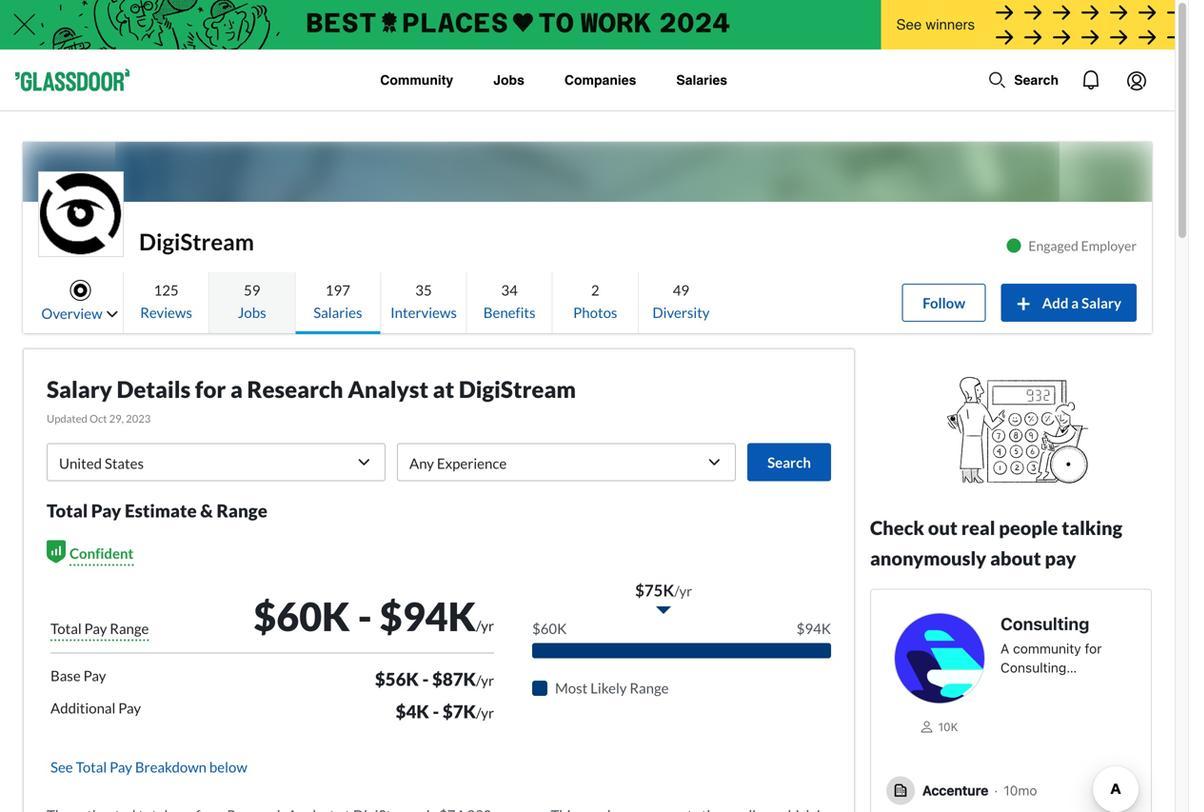 Task type: describe. For each thing, give the bounding box(es) containing it.
2 vertical spatial total
[[76, 758, 107, 776]]

image for bowl image
[[894, 613, 986, 704]]

125
[[154, 281, 179, 299]]

- for $4k
[[433, 701, 439, 722]]

companies
[[565, 72, 636, 88]]

research
[[247, 376, 343, 403]]

1 vertical spatial salaries
[[313, 304, 362, 321]]

salary details for a research analyst at digistream updated oct 29, 2023
[[47, 376, 576, 425]]

cover image for digistream image
[[115, 142, 1060, 248]]

a inside "add a salary" link
[[1072, 294, 1079, 311]]

additional pay
[[50, 699, 141, 717]]

$4k
[[396, 701, 429, 722]]

winners
[[926, 16, 975, 33]]

see winners
[[896, 16, 975, 33]]

$87k
[[432, 668, 476, 690]]

0 horizontal spatial jobs
[[238, 304, 266, 321]]

59 jobs
[[238, 281, 266, 321]]

follow
[[923, 294, 966, 311]]

add a salary link
[[1001, 284, 1137, 322]]

states
[[105, 455, 144, 472]]

1 horizontal spatial range
[[217, 500, 267, 521]]

10mo
[[1004, 783, 1037, 798]]

benefits
[[483, 304, 536, 321]]

2023
[[126, 412, 151, 425]]

experience
[[437, 455, 507, 472]]

59
[[244, 281, 260, 299]]

pay for $60k
[[84, 620, 107, 637]]

34
[[501, 281, 518, 299]]

across
[[1086, 679, 1127, 695]]

see winners link
[[881, 0, 1175, 51]]

check
[[870, 517, 924, 539]]

overview
[[41, 305, 102, 322]]

confident
[[70, 545, 134, 562]]

pay
[[1045, 547, 1076, 570]]

follow button
[[902, 284, 986, 322]]

most likely range
[[555, 679, 669, 697]]

consulting a community for consulting professionals across companies
[[1001, 614, 1127, 714]]

yr for $87k
[[481, 672, 494, 689]]

$56k
[[375, 668, 419, 690]]

$75k / yr
[[635, 581, 692, 600]]

pay up confident
[[91, 500, 121, 521]]

a inside salary details for a research analyst at digistream updated oct 29, 2023
[[230, 376, 243, 403]]

oct
[[89, 412, 107, 425]]

see total pay breakdown below
[[50, 758, 247, 776]]

employer
[[1081, 238, 1137, 254]]

updated
[[47, 412, 87, 425]]

out
[[928, 517, 958, 539]]

range for most likely range
[[630, 679, 669, 697]]

likely
[[590, 679, 627, 697]]

49
[[673, 281, 690, 299]]

197
[[325, 281, 350, 299]]

see total pay breakdown below link
[[39, 757, 259, 778]]

pay for $56k
[[83, 667, 106, 684]]

united
[[59, 455, 102, 472]]

0 horizontal spatial $94k
[[380, 593, 476, 640]]

logo image
[[39, 172, 123, 256]]

any experience
[[409, 455, 507, 472]]

diversity
[[653, 304, 710, 321]]

community link
[[380, 50, 453, 110]]

professionals
[[1001, 679, 1082, 695]]

jobs link
[[493, 50, 525, 110]]

197 salaries
[[313, 281, 362, 321]]

0 vertical spatial search
[[1014, 72, 1059, 88]]

$75k
[[635, 581, 674, 600]]

49 diversity
[[653, 281, 710, 321]]

$56k - $87k / yr
[[375, 668, 494, 690]]

add a salary
[[1042, 294, 1122, 311]]

interviews
[[390, 304, 457, 321]]

total pay range
[[50, 620, 149, 637]]

- for $60k
[[358, 593, 372, 640]]

below
[[209, 758, 247, 776]]

details
[[117, 376, 191, 403]]

community
[[1013, 641, 1081, 657]]

1 consulting from the top
[[1001, 614, 1090, 634]]

estimate
[[125, 500, 197, 521]]

1 horizontal spatial salaries
[[676, 72, 728, 88]]

at
[[433, 376, 454, 403]]

digistream inside salary details for a research analyst at digistream updated oct 29, 2023
[[459, 376, 576, 403]]

united states
[[59, 455, 144, 472]]

/ for $7k
[[476, 704, 481, 721]]

reviews
[[140, 304, 192, 321]]



Task type: locate. For each thing, give the bounding box(es) containing it.
0 horizontal spatial for
[[195, 376, 226, 403]]

salaries link
[[676, 50, 728, 110]]

1 vertical spatial consulting
[[1001, 660, 1067, 676]]

-
[[358, 593, 372, 640], [422, 668, 429, 690], [433, 701, 439, 722]]

2
[[591, 281, 600, 299]]

pay right additional
[[118, 699, 141, 717]]

photos
[[573, 304, 617, 321]]

a
[[1001, 641, 1010, 657]]

total up base
[[50, 620, 82, 637]]

community
[[380, 72, 453, 88]]

2 horizontal spatial -
[[433, 701, 439, 722]]

/ inside $75k / yr
[[674, 582, 679, 599]]

0 vertical spatial see
[[896, 16, 922, 33]]

0 vertical spatial jobs
[[493, 72, 525, 88]]

any
[[409, 455, 434, 472]]

see for see winners
[[896, 16, 922, 33]]

1 horizontal spatial jobs
[[493, 72, 525, 88]]

1 vertical spatial a
[[230, 376, 243, 403]]

1 horizontal spatial digistream
[[459, 376, 576, 403]]

/ inside $4k - $7k / yr
[[476, 704, 481, 721]]

jobs left companies
[[493, 72, 525, 88]]

1 horizontal spatial $94k
[[797, 620, 831, 637]]

for up across
[[1085, 641, 1102, 657]]

125 reviews
[[140, 281, 192, 321]]

0 horizontal spatial search button
[[747, 443, 831, 481]]

salary right the add on the right of the page
[[1082, 294, 1122, 311]]

digistream up 125
[[139, 228, 254, 255]]

1 vertical spatial search button
[[747, 443, 831, 481]]

talking
[[1062, 517, 1123, 539]]

1 horizontal spatial -
[[422, 668, 429, 690]]

1 horizontal spatial search button
[[978, 61, 1068, 99]]

pay left breakdown
[[110, 758, 132, 776]]

salary
[[1082, 294, 1122, 311], [47, 376, 112, 403]]

lottie animation container image
[[1068, 57, 1114, 103], [1068, 57, 1114, 103], [1114, 57, 1160, 103], [1114, 57, 1160, 103], [988, 70, 1007, 90]]

1 horizontal spatial see
[[896, 16, 922, 33]]

a right the add on the right of the page
[[1072, 294, 1079, 311]]

- for $56k
[[422, 668, 429, 690]]

breakdown
[[135, 758, 207, 776]]

$94k
[[380, 593, 476, 640], [797, 620, 831, 637]]

/ for $94k
[[476, 617, 481, 634]]

0 horizontal spatial $60k
[[254, 593, 350, 640]]

0 horizontal spatial a
[[230, 376, 243, 403]]

0 vertical spatial for
[[195, 376, 226, 403]]

jobs
[[493, 72, 525, 88], [238, 304, 266, 321]]

for inside the 'consulting a community for consulting professionals across companies'
[[1085, 641, 1102, 657]]

consulting
[[1001, 614, 1090, 634], [1001, 660, 1067, 676]]

35
[[415, 281, 432, 299]]

1 vertical spatial jobs
[[238, 304, 266, 321]]

34 benefits
[[483, 281, 536, 321]]

$60k - $94k / yr
[[254, 593, 494, 640]]

1 horizontal spatial for
[[1085, 641, 1102, 657]]

0 vertical spatial salaries
[[676, 72, 728, 88]]

0 vertical spatial search button
[[978, 61, 1068, 99]]

range for total pay range
[[110, 620, 149, 637]]

jobs down 59
[[238, 304, 266, 321]]

add
[[1042, 294, 1069, 311]]

see left winners
[[896, 16, 922, 33]]

1 vertical spatial for
[[1085, 641, 1102, 657]]

consulting up professionals
[[1001, 660, 1067, 676]]

companies link
[[565, 50, 636, 110]]

yr inside $4k - $7k / yr
[[481, 704, 494, 721]]

total down united
[[47, 500, 88, 521]]

consulting up community
[[1001, 614, 1090, 634]]

salary inside salary details for a research analyst at digistream updated oct 29, 2023
[[47, 376, 112, 403]]

$7k
[[443, 701, 476, 722]]

salary up updated
[[47, 376, 112, 403]]

0 horizontal spatial see
[[50, 758, 73, 776]]

yr
[[679, 582, 692, 599], [481, 617, 494, 634], [481, 672, 494, 689], [481, 704, 494, 721]]

yr for $94k
[[481, 617, 494, 634]]

10k
[[938, 720, 958, 734]]

0 horizontal spatial range
[[110, 620, 149, 637]]

engaged
[[1029, 238, 1079, 254]]

for
[[195, 376, 226, 403], [1085, 641, 1102, 657]]

2 photos
[[573, 281, 617, 321]]

0 horizontal spatial digistream
[[139, 228, 254, 255]]

1 vertical spatial salary
[[47, 376, 112, 403]]

/
[[674, 582, 679, 599], [476, 617, 481, 634], [476, 672, 481, 689], [476, 704, 481, 721]]

1 vertical spatial total
[[50, 620, 82, 637]]

range right &
[[217, 500, 267, 521]]

yr right $87k
[[481, 672, 494, 689]]

see
[[896, 16, 922, 33], [50, 758, 73, 776]]

total
[[47, 500, 88, 521], [50, 620, 82, 637], [76, 758, 107, 776]]

for inside salary details for a research analyst at digistream updated oct 29, 2023
[[195, 376, 226, 403]]

accenture
[[923, 783, 989, 798]]

0 vertical spatial -
[[358, 593, 372, 640]]

1 vertical spatial search
[[768, 453, 811, 471]]

digistream right at
[[459, 376, 576, 403]]

&
[[200, 500, 213, 521]]

a
[[1072, 294, 1079, 311], [230, 376, 243, 403]]

/ inside $60k - $94k / yr
[[476, 617, 481, 634]]

1 horizontal spatial search
[[1014, 72, 1059, 88]]

2 vertical spatial -
[[433, 701, 439, 722]]

yr up $56k - $87k / yr
[[481, 617, 494, 634]]

pay right base
[[83, 667, 106, 684]]

/ for $87k
[[476, 672, 481, 689]]

/ inside $56k - $87k / yr
[[476, 672, 481, 689]]

anonymously
[[870, 547, 987, 570]]

1 vertical spatial digistream
[[459, 376, 576, 403]]

base
[[50, 667, 81, 684]]

$60k for $60k - $94k / yr
[[254, 593, 350, 640]]

a left research
[[230, 376, 243, 403]]

about
[[990, 547, 1041, 570]]

companies
[[1001, 698, 1068, 714]]

$60k
[[254, 593, 350, 640], [532, 620, 567, 637]]

analyst
[[348, 376, 429, 403]]

0 vertical spatial salary
[[1082, 294, 1122, 311]]

0 vertical spatial a
[[1072, 294, 1079, 311]]

lottie animation container image
[[304, 50, 377, 106], [304, 50, 377, 106], [988, 70, 1007, 90]]

total pay estimate & range
[[47, 500, 267, 521]]

$60k for $60k
[[532, 620, 567, 637]]

1 horizontal spatial $60k
[[532, 620, 567, 637]]

base pay
[[50, 667, 106, 684]]

for right details
[[195, 376, 226, 403]]

people
[[999, 517, 1058, 539]]

pay
[[91, 500, 121, 521], [84, 620, 107, 637], [83, 667, 106, 684], [118, 699, 141, 717], [110, 758, 132, 776]]

digistream
[[139, 228, 254, 255], [459, 376, 576, 403]]

range
[[217, 500, 267, 521], [110, 620, 149, 637], [630, 679, 669, 697]]

salaries
[[676, 72, 728, 88], [313, 304, 362, 321]]

1 vertical spatial -
[[422, 668, 429, 690]]

pay up 'base pay'
[[84, 620, 107, 637]]

0 horizontal spatial salaries
[[313, 304, 362, 321]]

see down additional
[[50, 758, 73, 776]]

total for total pay estimate & range
[[47, 500, 88, 521]]

pay for $4k
[[118, 699, 141, 717]]

0 horizontal spatial salary
[[47, 376, 112, 403]]

0 vertical spatial digistream
[[139, 228, 254, 255]]

2 vertical spatial range
[[630, 679, 669, 697]]

1 vertical spatial see
[[50, 758, 73, 776]]

yr inside $75k / yr
[[679, 582, 692, 599]]

0 vertical spatial consulting
[[1001, 614, 1090, 634]]

0 horizontal spatial -
[[358, 593, 372, 640]]

29,
[[109, 412, 124, 425]]

35 interviews
[[390, 281, 457, 321]]

yr right '$75k'
[[679, 582, 692, 599]]

range down confident
[[110, 620, 149, 637]]

yr inside $60k - $94k / yr
[[481, 617, 494, 634]]

see for see total pay breakdown below
[[50, 758, 73, 776]]

2 consulting from the top
[[1001, 660, 1067, 676]]

additional
[[50, 699, 116, 717]]

total for total pay range
[[50, 620, 82, 637]]

engaged employer
[[1029, 238, 1137, 254]]

most
[[555, 679, 588, 697]]

yr inside $56k - $87k / yr
[[481, 672, 494, 689]]

1 vertical spatial range
[[110, 620, 149, 637]]

2 horizontal spatial range
[[630, 679, 669, 697]]

$4k - $7k / yr
[[396, 701, 494, 722]]

1 horizontal spatial a
[[1072, 294, 1079, 311]]

real
[[962, 517, 995, 539]]

search button
[[978, 61, 1068, 99], [747, 443, 831, 481]]

0 vertical spatial range
[[217, 500, 267, 521]]

0 horizontal spatial search
[[768, 453, 811, 471]]

total down additional pay
[[76, 758, 107, 776]]

search
[[1014, 72, 1059, 88], [768, 453, 811, 471]]

1 horizontal spatial salary
[[1082, 294, 1122, 311]]

yr for $7k
[[481, 704, 494, 721]]

0 vertical spatial total
[[47, 500, 88, 521]]

check out real people talking anonymously about pay
[[870, 517, 1123, 570]]

yr right $7k
[[481, 704, 494, 721]]

range right likely
[[630, 679, 669, 697]]



Task type: vqa. For each thing, say whether or not it's contained in the screenshot.


